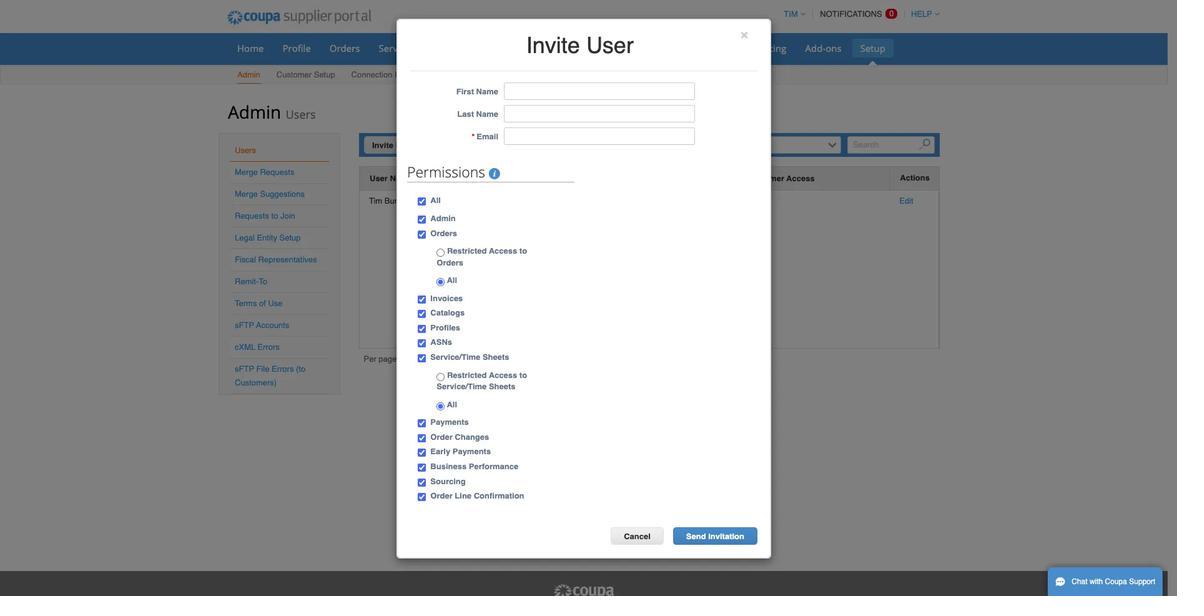 Task type: vqa. For each thing, say whether or not it's contained in the screenshot.
left created
no



Task type: describe. For each thing, give the bounding box(es) containing it.
user name
[[370, 174, 412, 183]]

order changes
[[431, 432, 489, 442]]

0 horizontal spatial setup
[[280, 233, 301, 242]]

requests for merge requests
[[260, 167, 295, 177]]

customer setup link
[[276, 67, 336, 84]]

customer access button
[[747, 172, 815, 185]]

1 vertical spatial sourcing
[[431, 477, 466, 486]]

admin link
[[237, 67, 261, 84]]

order for order line confirmation
[[431, 491, 453, 501]]

users inside admin users
[[286, 107, 316, 122]]

early
[[431, 447, 451, 456]]

entity
[[257, 233, 277, 242]]

0 horizontal spatial email
[[432, 174, 454, 183]]

0 vertical spatial all
[[431, 196, 441, 205]]

catalogs link
[[568, 39, 622, 57]]

legal entity setup
[[235, 233, 301, 242]]

per page
[[364, 354, 397, 364]]

remit-
[[235, 277, 259, 286]]

profiles
[[431, 323, 461, 332]]

timburton1006@gmail.com link
[[432, 196, 529, 206]]

requests to join
[[235, 211, 295, 221]]

*
[[472, 132, 475, 141]]

0 vertical spatial user
[[587, 32, 634, 58]]

1 vertical spatial setup
[[314, 70, 335, 79]]

0 horizontal spatial performance
[[469, 462, 519, 471]]

navigation containing per page
[[364, 354, 448, 368]]

0 vertical spatial payments
[[431, 418, 469, 427]]

add-ons link
[[798, 39, 850, 57]]

info image
[[489, 168, 501, 180]]

cxml
[[235, 342, 256, 352]]

to
[[259, 277, 267, 286]]

edit link
[[900, 196, 914, 206]]

0 vertical spatial invite user
[[527, 32, 634, 58]]

representatives
[[258, 255, 317, 264]]

2 | from the left
[[430, 356, 432, 365]]

0 vertical spatial orders
[[330, 42, 360, 54]]

terms of use
[[235, 299, 283, 308]]

admin users
[[228, 100, 316, 124]]

all for restricted access to orders
[[445, 276, 457, 285]]

remit-to link
[[235, 277, 267, 286]]

errors inside sftp file errors (to customers)
[[272, 364, 294, 374]]

send invitation
[[687, 532, 745, 541]]

legal
[[235, 233, 255, 242]]

send invitation button
[[674, 527, 758, 545]]

chat with coupa support button
[[1049, 567, 1164, 596]]

15 button
[[432, 354, 448, 367]]

timburton1006@gmail.com
[[432, 196, 529, 206]]

sftp file errors (to customers) link
[[235, 364, 306, 387]]

merge for merge requests
[[235, 167, 258, 177]]

send
[[687, 532, 707, 541]]

× button
[[741, 27, 749, 42]]

1 vertical spatial service/time
[[431, 352, 481, 362]]

access for restricted access to service/time sheets
[[489, 370, 518, 380]]

orders inside restricted access to orders
[[437, 258, 464, 267]]

connection
[[352, 70, 393, 79]]

0 vertical spatial coupa supplier portal image
[[219, 2, 380, 33]]

customers)
[[235, 378, 277, 387]]

cxml errors
[[235, 342, 280, 352]]

join
[[281, 211, 295, 221]]

edit
[[900, 196, 914, 206]]

service/time sheets link
[[371, 39, 475, 57]]

sftp for sftp accounts
[[235, 321, 254, 330]]

0 vertical spatial errors
[[258, 342, 280, 352]]

0 vertical spatial service/time sheets
[[379, 42, 467, 54]]

Last Name text field
[[504, 105, 696, 123]]

user name button
[[370, 172, 412, 185]]

sftp accounts link
[[235, 321, 289, 330]]

×
[[741, 27, 749, 42]]

chat with coupa support
[[1073, 577, 1156, 586]]

suggestions
[[260, 189, 305, 199]]

file
[[256, 364, 270, 374]]

1 horizontal spatial invite
[[527, 32, 580, 58]]

requests to join link
[[235, 211, 295, 221]]

support
[[1130, 577, 1156, 586]]

legal entity setup link
[[235, 233, 301, 242]]

0 horizontal spatial users
[[235, 146, 256, 155]]

invoices link
[[514, 39, 566, 57]]

restricted access to orders
[[437, 246, 527, 267]]

1 vertical spatial admin
[[228, 100, 281, 124]]

restricted for orders
[[447, 246, 487, 256]]

per
[[364, 354, 377, 364]]

confirmation
[[474, 491, 525, 501]]

1 vertical spatial payments
[[453, 447, 491, 456]]

cancel
[[624, 532, 651, 541]]

0 vertical spatial to
[[272, 211, 278, 221]]

to for restricted access to service/time sheets
[[520, 370, 527, 380]]

sourcing link
[[741, 39, 795, 57]]

first
[[457, 87, 474, 97]]

cancel button
[[611, 527, 664, 545]]

name for first name
[[477, 87, 499, 97]]

business performance link
[[624, 39, 738, 57]]

ons
[[826, 42, 842, 54]]

| 10 | 15
[[412, 356, 445, 365]]

all for restricted access to service/time sheets
[[445, 400, 457, 409]]

add-ons
[[806, 42, 842, 54]]

1 | from the left
[[412, 356, 415, 365]]

1 horizontal spatial coupa supplier portal image
[[553, 584, 616, 596]]

name for user name
[[390, 174, 412, 183]]

1 vertical spatial invite user
[[372, 141, 414, 150]]

customer for customer access
[[747, 174, 785, 183]]

customer setup
[[277, 70, 335, 79]]

1 horizontal spatial business
[[632, 42, 671, 54]]

invitation
[[709, 532, 745, 541]]

of
[[259, 299, 266, 308]]

status button
[[548, 172, 573, 185]]

terms
[[235, 299, 257, 308]]



Task type: locate. For each thing, give the bounding box(es) containing it.
0 vertical spatial restricted
[[447, 246, 487, 256]]

cxml errors link
[[235, 342, 280, 352]]

first name
[[457, 87, 499, 97]]

early payments
[[431, 447, 491, 456]]

burton
[[385, 196, 409, 206]]

2 vertical spatial requests
[[235, 211, 269, 221]]

accounts
[[256, 321, 289, 330]]

business performance inside business performance link
[[632, 42, 730, 54]]

sftp accounts
[[235, 321, 289, 330]]

1 vertical spatial merge
[[235, 189, 258, 199]]

0 horizontal spatial catalogs
[[431, 308, 465, 318]]

(to
[[296, 364, 306, 374]]

users up merge requests link on the left top of page
[[235, 146, 256, 155]]

1 horizontal spatial performance
[[673, 42, 730, 54]]

access inside 'restricted access to service/time sheets'
[[489, 370, 518, 380]]

1 merge from the top
[[235, 167, 258, 177]]

invite user
[[527, 32, 634, 58], [372, 141, 414, 150]]

chat
[[1073, 577, 1088, 586]]

performance left "×"
[[673, 42, 730, 54]]

asns
[[431, 338, 452, 347]]

0 vertical spatial sheets
[[437, 42, 467, 54]]

to
[[272, 211, 278, 221], [520, 246, 527, 256], [520, 370, 527, 380]]

1 horizontal spatial customer
[[747, 174, 785, 183]]

1 restricted from the top
[[447, 246, 487, 256]]

0 vertical spatial sftp
[[235, 321, 254, 330]]

0 vertical spatial sourcing
[[749, 42, 787, 54]]

0 horizontal spatial invite
[[372, 141, 394, 150]]

user up tim
[[370, 174, 388, 183]]

1 horizontal spatial |
[[430, 356, 432, 365]]

all down email button
[[431, 196, 441, 205]]

errors down accounts
[[258, 342, 280, 352]]

terms of use link
[[235, 299, 283, 308]]

Search text field
[[848, 136, 936, 154]]

invoices up profiles
[[431, 294, 463, 303]]

performance
[[673, 42, 730, 54], [469, 462, 519, 471]]

1 vertical spatial invite
[[372, 141, 394, 150]]

1 order from the top
[[431, 432, 453, 442]]

1 vertical spatial restricted
[[447, 370, 487, 380]]

access for restricted access to orders
[[489, 246, 518, 256]]

customer for customer setup
[[277, 70, 312, 79]]

1 vertical spatial coupa supplier portal image
[[553, 584, 616, 596]]

performance up confirmation
[[469, 462, 519, 471]]

setup down orders link
[[314, 70, 335, 79]]

2 vertical spatial service/time
[[437, 382, 487, 391]]

setup right ons
[[861, 42, 886, 54]]

15
[[435, 356, 445, 365]]

1 vertical spatial email
[[432, 174, 454, 183]]

profile
[[283, 42, 311, 54]]

1 vertical spatial business performance
[[431, 462, 519, 471]]

0 vertical spatial invite
[[527, 32, 580, 58]]

0 horizontal spatial sourcing
[[431, 477, 466, 486]]

2 vertical spatial user
[[370, 174, 388, 183]]

10
[[418, 356, 427, 365]]

to for restricted access to orders
[[520, 246, 527, 256]]

0 horizontal spatial customer
[[277, 70, 312, 79]]

2 merge from the top
[[235, 189, 258, 199]]

email
[[477, 132, 499, 141], [432, 174, 454, 183]]

0 vertical spatial users
[[286, 107, 316, 122]]

1 horizontal spatial setup
[[314, 70, 335, 79]]

1 sftp from the top
[[235, 321, 254, 330]]

0 horizontal spatial user
[[370, 174, 388, 183]]

order up early
[[431, 432, 453, 442]]

merge requests link
[[235, 167, 295, 177]]

name inside button
[[390, 174, 412, 183]]

all
[[431, 196, 441, 205], [445, 276, 457, 285], [445, 400, 457, 409]]

service/time down asns
[[431, 352, 481, 362]]

fiscal
[[235, 255, 256, 264]]

fiscal representatives link
[[235, 255, 317, 264]]

connection requests
[[352, 70, 429, 79]]

invite user up user name
[[372, 141, 414, 150]]

0 vertical spatial service/time
[[379, 42, 435, 54]]

email right *
[[477, 132, 499, 141]]

service/time
[[379, 42, 435, 54], [431, 352, 481, 362], [437, 382, 487, 391]]

| left 15
[[430, 356, 432, 365]]

| left the 10
[[412, 356, 415, 365]]

1 vertical spatial catalogs
[[431, 308, 465, 318]]

0 vertical spatial name
[[477, 87, 499, 97]]

restricted down timburton1006@gmail.com link
[[447, 246, 487, 256]]

0 horizontal spatial coupa supplier portal image
[[219, 2, 380, 33]]

1 vertical spatial business
[[431, 462, 467, 471]]

0 vertical spatial order
[[431, 432, 453, 442]]

1 horizontal spatial sourcing
[[749, 42, 787, 54]]

2 vertical spatial admin
[[431, 214, 456, 223]]

tim
[[369, 196, 383, 206]]

changes
[[455, 432, 489, 442]]

all down restricted access to orders
[[445, 276, 457, 285]]

0 vertical spatial email
[[477, 132, 499, 141]]

2 vertical spatial orders
[[437, 258, 464, 267]]

sheets up 'restricted access to service/time sheets'
[[483, 352, 510, 362]]

last
[[458, 110, 474, 119]]

None checkbox
[[418, 230, 426, 238], [418, 295, 426, 304], [418, 310, 426, 318], [418, 340, 426, 348], [418, 434, 426, 442], [418, 230, 426, 238], [418, 295, 426, 304], [418, 310, 426, 318], [418, 340, 426, 348], [418, 434, 426, 442]]

0 vertical spatial performance
[[673, 42, 730, 54]]

1 vertical spatial user
[[396, 141, 414, 150]]

restricted for service/time
[[447, 370, 487, 380]]

business down early
[[431, 462, 467, 471]]

name
[[477, 87, 499, 97], [477, 110, 499, 119], [390, 174, 412, 183]]

0 horizontal spatial business
[[431, 462, 467, 471]]

name up burton
[[390, 174, 412, 183]]

2 horizontal spatial setup
[[861, 42, 886, 54]]

name for last name
[[477, 110, 499, 119]]

0 vertical spatial invoices
[[522, 42, 558, 54]]

sftp for sftp file errors (to customers)
[[235, 364, 254, 374]]

* email
[[472, 132, 499, 141]]

business performance
[[632, 42, 730, 54], [431, 462, 519, 471]]

search image
[[920, 139, 931, 150]]

requests down service/time sheets link
[[395, 70, 429, 79]]

customer
[[277, 70, 312, 79], [747, 174, 785, 183]]

0 horizontal spatial |
[[412, 356, 415, 365]]

0 vertical spatial requests
[[395, 70, 429, 79]]

coupa supplier portal image
[[219, 2, 380, 33], [553, 584, 616, 596]]

service/time inside 'restricted access to service/time sheets'
[[437, 382, 487, 391]]

2 vertical spatial to
[[520, 370, 527, 380]]

service/time sheets up "connection requests"
[[379, 42, 467, 54]]

customer inside button
[[747, 174, 785, 183]]

merge
[[235, 167, 258, 177], [235, 189, 258, 199]]

0 vertical spatial admin
[[237, 70, 261, 79]]

1 vertical spatial service/time sheets
[[431, 352, 510, 362]]

setup link
[[853, 39, 894, 57]]

service/time sheets
[[379, 42, 467, 54], [431, 352, 510, 362]]

2 restricted from the top
[[447, 370, 487, 380]]

1 vertical spatial performance
[[469, 462, 519, 471]]

user inside button
[[370, 174, 388, 183]]

catalogs up first name text field
[[576, 42, 614, 54]]

user up user name
[[396, 141, 414, 150]]

1 horizontal spatial business performance
[[632, 42, 730, 54]]

0 horizontal spatial invite user
[[372, 141, 414, 150]]

1 vertical spatial errors
[[272, 364, 294, 374]]

1 horizontal spatial invite user
[[527, 32, 634, 58]]

restricted
[[447, 246, 487, 256], [447, 370, 487, 380]]

1 vertical spatial sftp
[[235, 364, 254, 374]]

to inside 'restricted access to service/time sheets'
[[520, 370, 527, 380]]

service/time down 15 button
[[437, 382, 487, 391]]

business
[[632, 42, 671, 54], [431, 462, 467, 471]]

1 vertical spatial order
[[431, 491, 453, 501]]

merge suggestions link
[[235, 189, 305, 199]]

fiscal representatives
[[235, 255, 317, 264]]

1 vertical spatial all
[[445, 276, 457, 285]]

orders link
[[322, 39, 368, 57]]

0 vertical spatial merge
[[235, 167, 258, 177]]

order for order changes
[[431, 432, 453, 442]]

home
[[237, 42, 264, 54]]

use
[[268, 299, 283, 308]]

invoices
[[522, 42, 558, 54], [431, 294, 463, 303]]

requests up legal
[[235, 211, 269, 221]]

0 vertical spatial business performance
[[632, 42, 730, 54]]

1 vertical spatial orders
[[431, 228, 457, 238]]

1 vertical spatial to
[[520, 246, 527, 256]]

merge for merge suggestions
[[235, 189, 258, 199]]

0 horizontal spatial business performance
[[431, 462, 519, 471]]

page
[[379, 354, 397, 364]]

1 horizontal spatial user
[[396, 141, 414, 150]]

None radio
[[437, 278, 445, 286], [437, 373, 445, 381], [437, 402, 445, 410], [437, 278, 445, 286], [437, 373, 445, 381], [437, 402, 445, 410]]

2 vertical spatial setup
[[280, 233, 301, 242]]

sftp up customers)
[[235, 364, 254, 374]]

1 vertical spatial users
[[235, 146, 256, 155]]

restricted down 15 button
[[447, 370, 487, 380]]

merge requests
[[235, 167, 295, 177]]

10 button
[[415, 354, 430, 367]]

sourcing right × button
[[749, 42, 787, 54]]

email up timburton1006@gmail.com link
[[432, 174, 454, 183]]

last name
[[458, 110, 499, 119]]

None text field
[[504, 128, 696, 145]]

admin
[[237, 70, 261, 79], [228, 100, 281, 124], [431, 214, 456, 223]]

2 horizontal spatial user
[[587, 32, 634, 58]]

service/time up "connection requests"
[[379, 42, 435, 54]]

admin down admin link
[[228, 100, 281, 124]]

access inside restricted access to orders
[[489, 246, 518, 256]]

customer access
[[747, 174, 815, 183]]

all up order changes on the left bottom
[[445, 400, 457, 409]]

add-
[[806, 42, 826, 54]]

1 vertical spatial access
[[489, 246, 518, 256]]

users down customer setup link
[[286, 107, 316, 122]]

admin down home
[[237, 70, 261, 79]]

restricted inside restricted access to orders
[[447, 246, 487, 256]]

|
[[412, 356, 415, 365], [430, 356, 432, 365]]

connection requests link
[[351, 67, 430, 84]]

access for customer access
[[787, 174, 815, 183]]

user up first name text field
[[587, 32, 634, 58]]

sheets
[[437, 42, 467, 54], [483, 352, 510, 362], [489, 382, 516, 391]]

1 vertical spatial customer
[[747, 174, 785, 183]]

requests for connection requests
[[395, 70, 429, 79]]

requests up suggestions
[[260, 167, 295, 177]]

invite user up first name text field
[[527, 32, 634, 58]]

0 vertical spatial business
[[632, 42, 671, 54]]

payments up order changes on the left bottom
[[431, 418, 469, 427]]

1 horizontal spatial invoices
[[522, 42, 558, 54]]

users link
[[235, 146, 256, 155]]

requests
[[395, 70, 429, 79], [260, 167, 295, 177], [235, 211, 269, 221]]

1 horizontal spatial email
[[477, 132, 499, 141]]

merge down merge requests
[[235, 189, 258, 199]]

sftp inside sftp file errors (to customers)
[[235, 364, 254, 374]]

1 horizontal spatial catalogs
[[576, 42, 614, 54]]

business right catalogs link
[[632, 42, 671, 54]]

2 vertical spatial access
[[489, 370, 518, 380]]

order left the 'line' at the bottom of page
[[431, 491, 453, 501]]

invoices left catalogs link
[[522, 42, 558, 54]]

None checkbox
[[418, 198, 426, 206], [418, 216, 426, 224], [418, 325, 426, 333], [418, 354, 426, 362], [418, 420, 426, 428], [418, 449, 426, 457], [418, 464, 426, 472], [418, 478, 426, 487], [418, 493, 426, 501], [418, 198, 426, 206], [418, 216, 426, 224], [418, 325, 426, 333], [418, 354, 426, 362], [418, 420, 426, 428], [418, 449, 426, 457], [418, 464, 426, 472], [418, 478, 426, 487], [418, 493, 426, 501]]

sheets inside service/time sheets link
[[437, 42, 467, 54]]

admin down email button
[[431, 214, 456, 223]]

2 sftp from the top
[[235, 364, 254, 374]]

access inside customer access button
[[787, 174, 815, 183]]

sftp file errors (to customers)
[[235, 364, 306, 387]]

coupa
[[1106, 577, 1128, 586]]

2 order from the top
[[431, 491, 453, 501]]

errors left (to
[[272, 364, 294, 374]]

0 horizontal spatial invoices
[[431, 294, 463, 303]]

catalogs up profiles
[[431, 308, 465, 318]]

user
[[587, 32, 634, 58], [396, 141, 414, 150], [370, 174, 388, 183]]

0 vertical spatial catalogs
[[576, 42, 614, 54]]

invite user link
[[364, 136, 422, 154]]

sheets up changes
[[489, 382, 516, 391]]

merge down users link
[[235, 167, 258, 177]]

invite
[[527, 32, 580, 58], [372, 141, 394, 150]]

catalogs
[[576, 42, 614, 54], [431, 308, 465, 318]]

email button
[[432, 172, 454, 185]]

payments down changes
[[453, 447, 491, 456]]

order line confirmation
[[431, 491, 525, 501]]

2 vertical spatial all
[[445, 400, 457, 409]]

First Name text field
[[504, 83, 696, 100]]

name right last
[[477, 110, 499, 119]]

home link
[[229, 39, 272, 57]]

0 vertical spatial setup
[[861, 42, 886, 54]]

None radio
[[437, 249, 445, 257]]

restricted inside 'restricted access to service/time sheets'
[[447, 370, 487, 380]]

tim burton
[[369, 196, 409, 206]]

line
[[455, 491, 472, 501]]

sftp up cxml
[[235, 321, 254, 330]]

sourcing up the 'line' at the bottom of page
[[431, 477, 466, 486]]

1 vertical spatial requests
[[260, 167, 295, 177]]

merge suggestions
[[235, 189, 305, 199]]

name right first in the left top of the page
[[477, 87, 499, 97]]

restricted access to service/time sheets
[[437, 370, 527, 391]]

service/time sheets up 'restricted access to service/time sheets'
[[431, 352, 510, 362]]

1 horizontal spatial users
[[286, 107, 316, 122]]

navigation
[[364, 354, 448, 368]]

profile link
[[275, 39, 319, 57]]

1 vertical spatial sheets
[[483, 352, 510, 362]]

setup down the join
[[280, 233, 301, 242]]

sheets up first in the left top of the page
[[437, 42, 467, 54]]

0 vertical spatial access
[[787, 174, 815, 183]]

to inside restricted access to orders
[[520, 246, 527, 256]]

0 vertical spatial customer
[[277, 70, 312, 79]]

1 vertical spatial invoices
[[431, 294, 463, 303]]

status
[[548, 174, 573, 183]]

sheets inside 'restricted access to service/time sheets'
[[489, 382, 516, 391]]

sftp
[[235, 321, 254, 330], [235, 364, 254, 374]]



